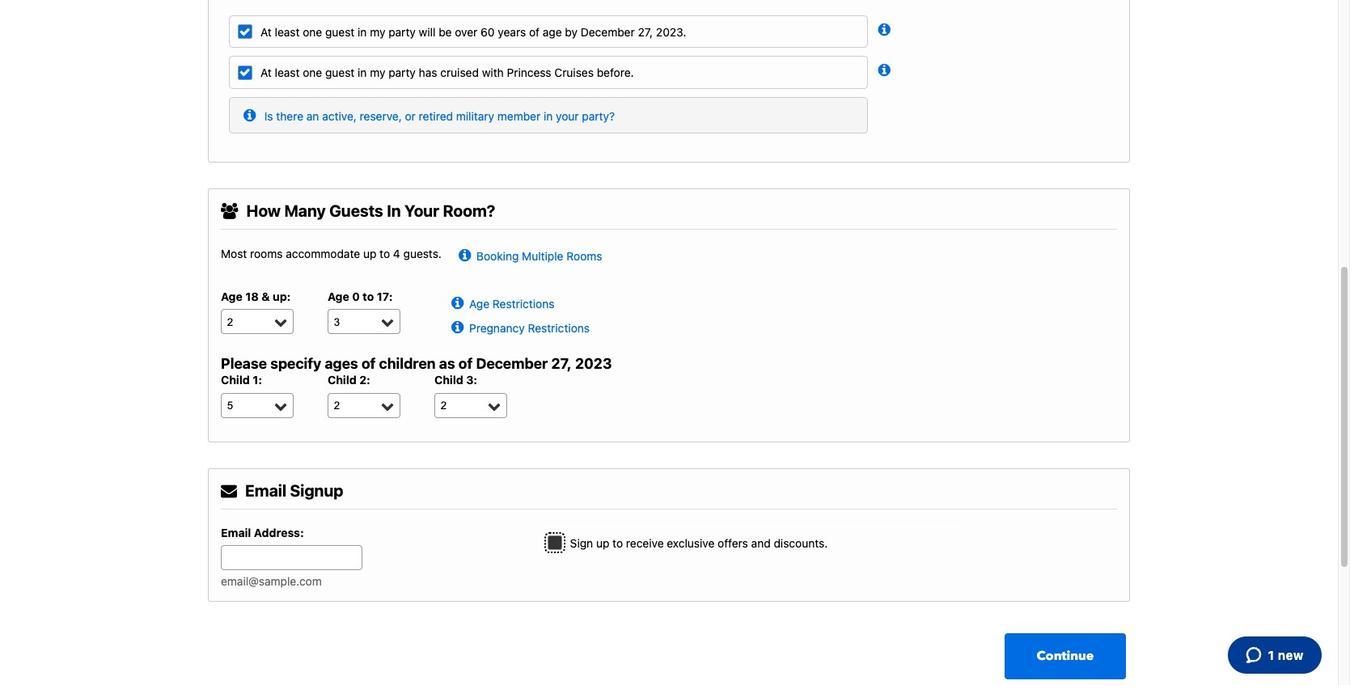 Task type: describe. For each thing, give the bounding box(es) containing it.
reserve,
[[360, 109, 402, 123]]

be
[[439, 25, 452, 39]]

how many guests in your room?
[[246, 202, 496, 220]]

most
[[221, 247, 247, 261]]

how
[[246, 202, 281, 220]]

&
[[262, 290, 270, 304]]

sign up to receive exclusive offers and discounts.
[[570, 536, 828, 550]]

your
[[405, 202, 439, 220]]

2023
[[575, 355, 612, 372]]

how many guests in your room? group
[[221, 290, 435, 346]]

age restrictions
[[469, 297, 555, 311]]

info circle image for age restrictions link
[[452, 294, 469, 310]]

as
[[439, 355, 455, 372]]

is there an active, reserve, or retired military member in your party?
[[264, 109, 615, 123]]

info circle image for at least one guest in my party has cruised with
[[878, 61, 896, 77]]

exclusive
[[667, 536, 715, 550]]

rooms
[[250, 247, 283, 261]]

continue
[[1037, 647, 1094, 665]]

in for will
[[358, 25, 367, 39]]

age 18 & up:
[[221, 290, 291, 304]]

restrictions for age restrictions
[[493, 297, 555, 311]]

and
[[751, 536, 771, 550]]

17:
[[377, 290, 393, 304]]

guests
[[330, 202, 383, 220]]

email signup
[[245, 481, 344, 500]]

will
[[419, 25, 436, 39]]

email for email address:
[[221, 526, 251, 539]]

an
[[307, 109, 319, 123]]

there
[[276, 109, 304, 123]]

0 horizontal spatial 27,
[[551, 355, 572, 372]]

email for email signup
[[245, 481, 286, 500]]

child 2:
[[328, 373, 370, 387]]

many
[[284, 202, 326, 220]]

info circle image inside pregnancy restrictions link
[[452, 318, 469, 334]]

continue button
[[1005, 634, 1126, 680]]

age for age 0 to 17:
[[328, 290, 349, 304]]

in
[[387, 202, 401, 220]]

booking multiple rooms
[[477, 249, 603, 263]]

2023.
[[656, 25, 686, 39]]

age for age 18 & up:
[[221, 290, 243, 304]]

1 vertical spatial december
[[476, 355, 548, 372]]

child 1:
[[221, 373, 262, 387]]

0 vertical spatial up
[[363, 247, 377, 261]]

address:
[[254, 526, 304, 539]]

info circle image for most rooms accommodate up to 4 guests.
[[459, 246, 477, 262]]

booking multiple rooms link
[[459, 246, 603, 264]]

Email Address: email field
[[221, 545, 363, 570]]

years
[[498, 25, 526, 39]]

specify
[[270, 355, 321, 372]]

my for will
[[370, 25, 386, 39]]

1:
[[253, 373, 262, 387]]

guest for will
[[325, 25, 355, 39]]

pregnancy restrictions link
[[452, 318, 590, 336]]

active,
[[322, 109, 357, 123]]

guests.
[[403, 247, 442, 261]]

0 horizontal spatial of
[[362, 355, 376, 372]]

0
[[352, 290, 360, 304]]

child for child 1:
[[221, 373, 250, 387]]

one for at least one guest in my party has cruised with
[[303, 66, 322, 80]]

4
[[393, 247, 400, 261]]

at least one guest in my party will be over 60 years of age by december 27, 2023.
[[261, 25, 686, 39]]

your
[[556, 109, 579, 123]]

2 vertical spatial in
[[544, 109, 553, 123]]

cruised
[[440, 66, 479, 80]]

1 horizontal spatial of
[[459, 355, 473, 372]]

email address:
[[221, 526, 304, 539]]

my for has
[[370, 66, 386, 80]]

3:
[[466, 373, 478, 387]]

1 horizontal spatial 27,
[[638, 25, 653, 39]]

guest for has
[[325, 66, 355, 80]]

age 0 to 17:
[[328, 290, 393, 304]]

is
[[264, 109, 273, 123]]

pregnancy restrictions
[[469, 322, 590, 335]]

at least one guest in my party has cruised with princess cruises before.
[[261, 66, 634, 80]]



Task type: locate. For each thing, give the bounding box(es) containing it.
child down ages
[[328, 373, 357, 387]]

at for at least one guest in my party will be over
[[261, 25, 272, 39]]

2 horizontal spatial to
[[613, 536, 623, 550]]

1 vertical spatial to
[[363, 290, 374, 304]]

children
[[379, 355, 436, 372]]

at for at least one guest in my party has cruised with
[[261, 66, 272, 80]]

booking
[[477, 249, 519, 263]]

sign
[[570, 536, 593, 550]]

age
[[221, 290, 243, 304], [328, 290, 349, 304], [469, 297, 490, 311]]

guest
[[325, 25, 355, 39], [325, 66, 355, 80]]

to for age 0 to 17:
[[363, 290, 374, 304]]

least for at least one guest in my party will be over 60 years of age by december 27, 2023.
[[275, 25, 300, 39]]

child down please
[[221, 373, 250, 387]]

2 horizontal spatial of
[[529, 25, 540, 39]]

1 vertical spatial info circle image
[[452, 294, 469, 310]]

restrictions up pregnancy restrictions link
[[493, 297, 555, 311]]

1 vertical spatial least
[[275, 66, 300, 80]]

child for child 3:
[[435, 373, 463, 387]]

up:
[[273, 290, 291, 304]]

my
[[370, 25, 386, 39], [370, 66, 386, 80]]

1 vertical spatial restrictions
[[528, 322, 590, 335]]

party for will
[[389, 25, 416, 39]]

0 vertical spatial in
[[358, 25, 367, 39]]

my left will
[[370, 25, 386, 39]]

member
[[498, 109, 541, 123]]

over
[[455, 25, 478, 39]]

email@sample.com
[[221, 575, 322, 588]]

0 horizontal spatial to
[[363, 290, 374, 304]]

users image
[[221, 203, 238, 220]]

2 horizontal spatial age
[[469, 297, 490, 311]]

or
[[405, 109, 416, 123]]

2 one from the top
[[303, 66, 322, 80]]

to left receive
[[613, 536, 623, 550]]

1 vertical spatial one
[[303, 66, 322, 80]]

of
[[529, 25, 540, 39], [362, 355, 376, 372], [459, 355, 473, 372]]

0 vertical spatial to
[[380, 247, 390, 261]]

0 horizontal spatial up
[[363, 247, 377, 261]]

to
[[380, 247, 390, 261], [363, 290, 374, 304], [613, 536, 623, 550]]

child down as
[[435, 373, 463, 387]]

to for sign up to receive exclusive offers and discounts.
[[613, 536, 623, 550]]

up
[[363, 247, 377, 261], [596, 536, 610, 550]]

info circle image
[[244, 106, 261, 122], [452, 294, 469, 310]]

in
[[358, 25, 367, 39], [358, 66, 367, 80], [544, 109, 553, 123]]

least for at least one guest in my party has cruised with princess cruises before.
[[275, 66, 300, 80]]

1 horizontal spatial child
[[328, 373, 357, 387]]

restrictions
[[493, 297, 555, 311], [528, 322, 590, 335]]

party left has
[[389, 66, 416, 80]]

0 vertical spatial info circle image
[[244, 106, 261, 122]]

rooms
[[567, 249, 603, 263]]

accommodate
[[286, 247, 360, 261]]

1 party from the top
[[389, 25, 416, 39]]

1 horizontal spatial up
[[596, 536, 610, 550]]

is there an active, reserve, or retired military member in your party? link
[[244, 106, 615, 123]]

email down envelope icon
[[221, 526, 251, 539]]

my up reserve,
[[370, 66, 386, 80]]

1 vertical spatial guest
[[325, 66, 355, 80]]

please specify ages of children as of december 27, 2023 group
[[221, 373, 541, 429]]

0 vertical spatial restrictions
[[493, 297, 555, 311]]

1 horizontal spatial to
[[380, 247, 390, 261]]

party
[[389, 25, 416, 39], [389, 66, 416, 80]]

info circle image for the is there an active, reserve, or retired military member in your party? link
[[244, 106, 261, 122]]

2 least from the top
[[275, 66, 300, 80]]

to right 0
[[363, 290, 374, 304]]

1 at from the top
[[261, 25, 272, 39]]

0 vertical spatial one
[[303, 25, 322, 39]]

december
[[581, 25, 635, 39], [476, 355, 548, 372]]

please
[[221, 355, 267, 372]]

up left 4
[[363, 247, 377, 261]]

party?
[[582, 109, 615, 123]]

0 vertical spatial guest
[[325, 25, 355, 39]]

in left your
[[544, 109, 553, 123]]

18
[[245, 290, 259, 304]]

3 child from the left
[[435, 373, 463, 387]]

at
[[261, 25, 272, 39], [261, 66, 272, 80]]

0 vertical spatial at
[[261, 25, 272, 39]]

child 3:
[[435, 373, 478, 387]]

retired
[[419, 109, 453, 123]]

age restrictions link
[[452, 294, 555, 311]]

child
[[221, 373, 250, 387], [328, 373, 357, 387], [435, 373, 463, 387]]

1 child from the left
[[221, 373, 250, 387]]

1 least from the top
[[275, 25, 300, 39]]

cruises
[[555, 66, 594, 80]]

2 my from the top
[[370, 66, 386, 80]]

december right by
[[581, 25, 635, 39]]

to inside "how many guests in your room?" group
[[363, 290, 374, 304]]

0 vertical spatial 27,
[[638, 25, 653, 39]]

to left 4
[[380, 247, 390, 261]]

restrictions up 2023
[[528, 322, 590, 335]]

please specify ages of children as of december 27, 2023
[[221, 355, 612, 372]]

info circle image left is in the top of the page
[[244, 106, 261, 122]]

info circle image up pregnancy
[[452, 294, 469, 310]]

of up 2:
[[362, 355, 376, 372]]

age for age restrictions
[[469, 297, 490, 311]]

one
[[303, 25, 322, 39], [303, 66, 322, 80]]

pregnancy
[[469, 322, 525, 335]]

0 horizontal spatial info circle image
[[244, 106, 261, 122]]

27, left 2023.
[[638, 25, 653, 39]]

2 child from the left
[[328, 373, 357, 387]]

1 vertical spatial at
[[261, 66, 272, 80]]

info circle image for at least one guest in my party will be over
[[878, 20, 896, 36]]

1 vertical spatial up
[[596, 536, 610, 550]]

offers
[[718, 536, 748, 550]]

military
[[456, 109, 494, 123]]

1 my from the top
[[370, 25, 386, 39]]

one for at least one guest in my party will be over
[[303, 25, 322, 39]]

age
[[543, 25, 562, 39]]

age left 0
[[328, 290, 349, 304]]

restrictions for pregnancy restrictions
[[528, 322, 590, 335]]

age left 18
[[221, 290, 243, 304]]

1 horizontal spatial info circle image
[[452, 294, 469, 310]]

0 horizontal spatial child
[[221, 373, 250, 387]]

up right sign at the bottom left of page
[[596, 536, 610, 550]]

has
[[419, 66, 437, 80]]

info circle image inside booking multiple rooms link
[[459, 246, 477, 262]]

2:
[[359, 373, 370, 387]]

child for child 2:
[[328, 373, 357, 387]]

in for has
[[358, 66, 367, 80]]

info circle image inside age restrictions link
[[452, 294, 469, 310]]

info circle image inside the is there an active, reserve, or retired military member in your party? link
[[244, 106, 261, 122]]

1 vertical spatial email
[[221, 526, 251, 539]]

0 vertical spatial least
[[275, 25, 300, 39]]

27,
[[638, 25, 653, 39], [551, 355, 572, 372]]

1 horizontal spatial age
[[328, 290, 349, 304]]

by
[[565, 25, 578, 39]]

1 vertical spatial 27,
[[551, 355, 572, 372]]

0 vertical spatial email
[[245, 481, 286, 500]]

1 vertical spatial my
[[370, 66, 386, 80]]

2 party from the top
[[389, 66, 416, 80]]

in left will
[[358, 25, 367, 39]]

email
[[245, 481, 286, 500], [221, 526, 251, 539]]

signup
[[290, 481, 344, 500]]

info circle image
[[878, 20, 896, 36], [878, 61, 896, 77], [459, 246, 477, 262], [452, 318, 469, 334]]

27, left 2023
[[551, 355, 572, 372]]

1 vertical spatial party
[[389, 66, 416, 80]]

1 guest from the top
[[325, 25, 355, 39]]

of left age
[[529, 25, 540, 39]]

ages
[[325, 355, 358, 372]]

0 horizontal spatial december
[[476, 355, 548, 372]]

princess
[[507, 66, 552, 80]]

2 horizontal spatial child
[[435, 373, 463, 387]]

2 at from the top
[[261, 66, 272, 80]]

party for has
[[389, 66, 416, 80]]

age up pregnancy
[[469, 297, 490, 311]]

envelope image
[[221, 483, 237, 499]]

in up reserve,
[[358, 66, 367, 80]]

most rooms accommodate up to 4 guests.
[[221, 247, 442, 261]]

before.
[[597, 66, 634, 80]]

0 vertical spatial my
[[370, 25, 386, 39]]

2 guest from the top
[[325, 66, 355, 80]]

0 vertical spatial party
[[389, 25, 416, 39]]

1 vertical spatial in
[[358, 66, 367, 80]]

with
[[482, 66, 504, 80]]

room?
[[443, 202, 496, 220]]

multiple
[[522, 249, 564, 263]]

discounts.
[[774, 536, 828, 550]]

1 one from the top
[[303, 25, 322, 39]]

receive
[[626, 536, 664, 550]]

0 horizontal spatial age
[[221, 290, 243, 304]]

party left will
[[389, 25, 416, 39]]

1 horizontal spatial december
[[581, 25, 635, 39]]

2 vertical spatial to
[[613, 536, 623, 550]]

email right envelope icon
[[245, 481, 286, 500]]

60
[[481, 25, 495, 39]]

0 vertical spatial december
[[581, 25, 635, 39]]

of up 3:
[[459, 355, 473, 372]]

december down pregnancy restrictions link
[[476, 355, 548, 372]]



Task type: vqa. For each thing, say whether or not it's contained in the screenshot.
'Please'
yes



